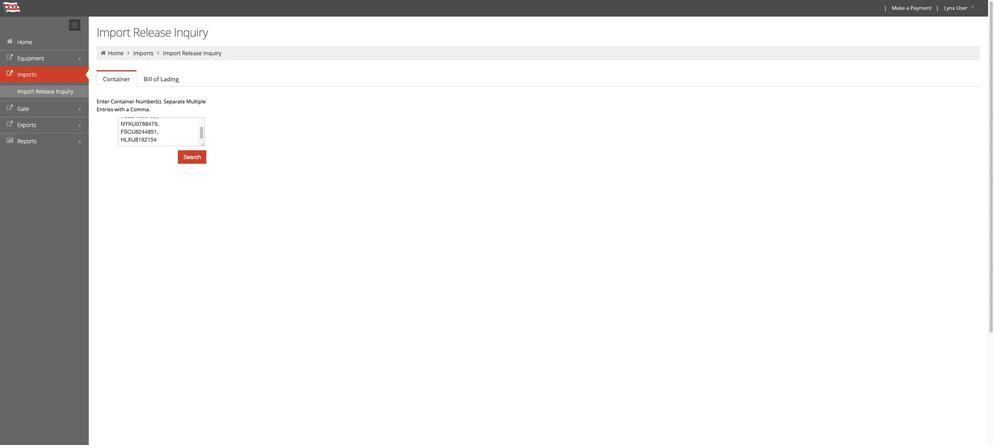Task type: describe. For each thing, give the bounding box(es) containing it.
angle right image
[[155, 50, 162, 56]]

import release inquiry for the top 'import release inquiry' link
[[163, 49, 221, 57]]

release for the top 'import release inquiry' link
[[182, 49, 202, 57]]

home image
[[100, 50, 107, 56]]

equipment
[[17, 54, 44, 62]]

inquiry for the top 'import release inquiry' link
[[203, 49, 221, 57]]

search button
[[178, 150, 206, 164]]

bill of lading link
[[137, 71, 185, 87]]

0 vertical spatial import release inquiry link
[[163, 49, 221, 57]]

entries
[[97, 106, 113, 113]]

external link image for imports
[[6, 71, 14, 77]]

multiple
[[186, 98, 206, 105]]

0 vertical spatial home
[[17, 38, 32, 46]]

container inside container link
[[103, 75, 130, 83]]

user
[[956, 4, 968, 11]]

1 horizontal spatial home link
[[108, 49, 124, 57]]

container link
[[97, 71, 136, 87]]

separate
[[164, 98, 185, 105]]

0 horizontal spatial home link
[[0, 34, 89, 50]]

0 vertical spatial imports
[[133, 49, 153, 57]]

reports
[[17, 137, 37, 145]]

number(s).
[[136, 98, 162, 105]]

lynx user link
[[941, 0, 980, 17]]

0 vertical spatial imports link
[[133, 49, 153, 57]]

container inside enter container number(s).  separate multiple entries with a comma.
[[111, 98, 134, 105]]

enter container number(s).  separate multiple entries with a comma.
[[97, 98, 206, 113]]

1 vertical spatial imports
[[17, 71, 37, 78]]

with
[[115, 106, 125, 113]]

import release inquiry for leftmost 'import release inquiry' link
[[17, 88, 73, 95]]

equipment link
[[0, 50, 89, 66]]

exports link
[[0, 117, 89, 133]]

search
[[183, 154, 201, 160]]

release for leftmost 'import release inquiry' link
[[36, 88, 55, 95]]



Task type: locate. For each thing, give the bounding box(es) containing it.
| left lynx
[[936, 4, 939, 11]]

a
[[907, 4, 909, 11], [126, 106, 129, 113]]

import
[[97, 24, 130, 40], [163, 49, 181, 57], [17, 88, 34, 95]]

2 external link image from the top
[[6, 71, 14, 77]]

of
[[153, 75, 159, 83]]

bar chart image
[[6, 138, 14, 143]]

container up enter
[[103, 75, 130, 83]]

1 vertical spatial import release inquiry link
[[0, 86, 89, 97]]

1 external link image from the top
[[6, 105, 14, 111]]

2 external link image from the top
[[6, 122, 14, 127]]

reports link
[[0, 133, 89, 149]]

make a payment
[[892, 4, 932, 11]]

bill of lading
[[144, 75, 179, 83]]

1 vertical spatial home
[[108, 49, 124, 57]]

angle right image
[[125, 50, 132, 56]]

0 vertical spatial release
[[133, 24, 171, 40]]

1 horizontal spatial home
[[108, 49, 124, 57]]

1 horizontal spatial imports
[[133, 49, 153, 57]]

1 vertical spatial external link image
[[6, 71, 14, 77]]

1 vertical spatial container
[[111, 98, 134, 105]]

import release inquiry link
[[163, 49, 221, 57], [0, 86, 89, 97]]

home link up equipment
[[0, 34, 89, 50]]

external link image
[[6, 105, 14, 111], [6, 122, 14, 127]]

make
[[892, 4, 905, 11]]

external link image
[[6, 55, 14, 60], [6, 71, 14, 77]]

1 vertical spatial a
[[126, 106, 129, 113]]

make a payment link
[[889, 0, 935, 17]]

1 vertical spatial imports link
[[0, 66, 89, 82]]

1 external link image from the top
[[6, 55, 14, 60]]

1 vertical spatial release
[[182, 49, 202, 57]]

imports left angle right icon
[[133, 49, 153, 57]]

payment
[[911, 4, 932, 11]]

home link right home icon
[[108, 49, 124, 57]]

external link image for gate
[[6, 105, 14, 111]]

import release inquiry right angle right icon
[[163, 49, 221, 57]]

1 horizontal spatial import
[[97, 24, 130, 40]]

1 vertical spatial external link image
[[6, 122, 14, 127]]

gate
[[17, 105, 29, 112]]

|
[[884, 4, 887, 11], [936, 4, 939, 11]]

imports link down equipment
[[0, 66, 89, 82]]

0 vertical spatial import
[[97, 24, 130, 40]]

0 vertical spatial external link image
[[6, 55, 14, 60]]

1 horizontal spatial import release inquiry link
[[163, 49, 221, 57]]

2 horizontal spatial import
[[163, 49, 181, 57]]

import right angle right icon
[[163, 49, 181, 57]]

2 vertical spatial inquiry
[[56, 88, 73, 95]]

1 | from the left
[[884, 4, 887, 11]]

None text field
[[118, 117, 205, 146]]

gate link
[[0, 101, 89, 117]]

1 horizontal spatial |
[[936, 4, 939, 11]]

0 horizontal spatial import release inquiry link
[[0, 86, 89, 97]]

2 vertical spatial release
[[36, 88, 55, 95]]

imports link
[[133, 49, 153, 57], [0, 66, 89, 82]]

release up the gate link
[[36, 88, 55, 95]]

1 horizontal spatial release
[[133, 24, 171, 40]]

comma.
[[130, 106, 150, 113]]

| left "make"
[[884, 4, 887, 11]]

0 horizontal spatial a
[[126, 106, 129, 113]]

angle down image
[[969, 4, 977, 10]]

import up 'gate' at the top left
[[17, 88, 34, 95]]

inquiry inside 'import release inquiry' link
[[56, 88, 73, 95]]

1 horizontal spatial a
[[907, 4, 909, 11]]

release
[[133, 24, 171, 40], [182, 49, 202, 57], [36, 88, 55, 95]]

container up "with"
[[111, 98, 134, 105]]

home link
[[0, 34, 89, 50], [108, 49, 124, 57]]

imports link left angle right icon
[[133, 49, 153, 57]]

1 vertical spatial import
[[163, 49, 181, 57]]

0 vertical spatial inquiry
[[174, 24, 208, 40]]

external link image for exports
[[6, 122, 14, 127]]

home right home icon
[[108, 49, 124, 57]]

import release inquiry up the gate link
[[17, 88, 73, 95]]

2 vertical spatial import release inquiry
[[17, 88, 73, 95]]

external link image up 'bar chart' icon
[[6, 122, 14, 127]]

home
[[17, 38, 32, 46], [108, 49, 124, 57]]

enter
[[97, 98, 109, 105]]

0 vertical spatial import release inquiry
[[97, 24, 208, 40]]

external link image for equipment
[[6, 55, 14, 60]]

release right angle right icon
[[182, 49, 202, 57]]

bill
[[144, 75, 152, 83]]

release up angle right icon
[[133, 24, 171, 40]]

a right "make"
[[907, 4, 909, 11]]

inquiry
[[174, 24, 208, 40], [203, 49, 221, 57], [56, 88, 73, 95]]

1 vertical spatial import release inquiry
[[163, 49, 221, 57]]

2 | from the left
[[936, 4, 939, 11]]

import release inquiry up angle right icon
[[97, 24, 208, 40]]

2 horizontal spatial release
[[182, 49, 202, 57]]

lynx
[[944, 4, 955, 11]]

import release inquiry link up the gate link
[[0, 86, 89, 97]]

0 vertical spatial external link image
[[6, 105, 14, 111]]

0 horizontal spatial imports
[[17, 71, 37, 78]]

0 horizontal spatial release
[[36, 88, 55, 95]]

imports
[[133, 49, 153, 57], [17, 71, 37, 78]]

import for leftmost 'import release inquiry' link
[[17, 88, 34, 95]]

exports
[[17, 121, 36, 129]]

0 vertical spatial a
[[907, 4, 909, 11]]

0 horizontal spatial |
[[884, 4, 887, 11]]

import up home icon
[[97, 24, 130, 40]]

0 horizontal spatial imports link
[[0, 66, 89, 82]]

1 vertical spatial inquiry
[[203, 49, 221, 57]]

a inside enter container number(s).  separate multiple entries with a comma.
[[126, 106, 129, 113]]

0 horizontal spatial home
[[17, 38, 32, 46]]

0 vertical spatial container
[[103, 75, 130, 83]]

external link image inside the gate link
[[6, 105, 14, 111]]

lynx user
[[944, 4, 968, 11]]

home right home image
[[17, 38, 32, 46]]

2 vertical spatial import
[[17, 88, 34, 95]]

home image
[[6, 39, 14, 44]]

imports down equipment
[[17, 71, 37, 78]]

a right "with"
[[126, 106, 129, 113]]

external link image left 'gate' at the top left
[[6, 105, 14, 111]]

external link image inside exports link
[[6, 122, 14, 127]]

container
[[103, 75, 130, 83], [111, 98, 134, 105]]

0 horizontal spatial import
[[17, 88, 34, 95]]

external link image inside equipment link
[[6, 55, 14, 60]]

inquiry for leftmost 'import release inquiry' link
[[56, 88, 73, 95]]

1 horizontal spatial imports link
[[133, 49, 153, 57]]

import release inquiry
[[97, 24, 208, 40], [163, 49, 221, 57], [17, 88, 73, 95]]

import release inquiry link right angle right icon
[[163, 49, 221, 57]]

import for the top 'import release inquiry' link
[[163, 49, 181, 57]]

lading
[[161, 75, 179, 83]]



Task type: vqa. For each thing, say whether or not it's contained in the screenshot.
external link image inside the imports link
yes



